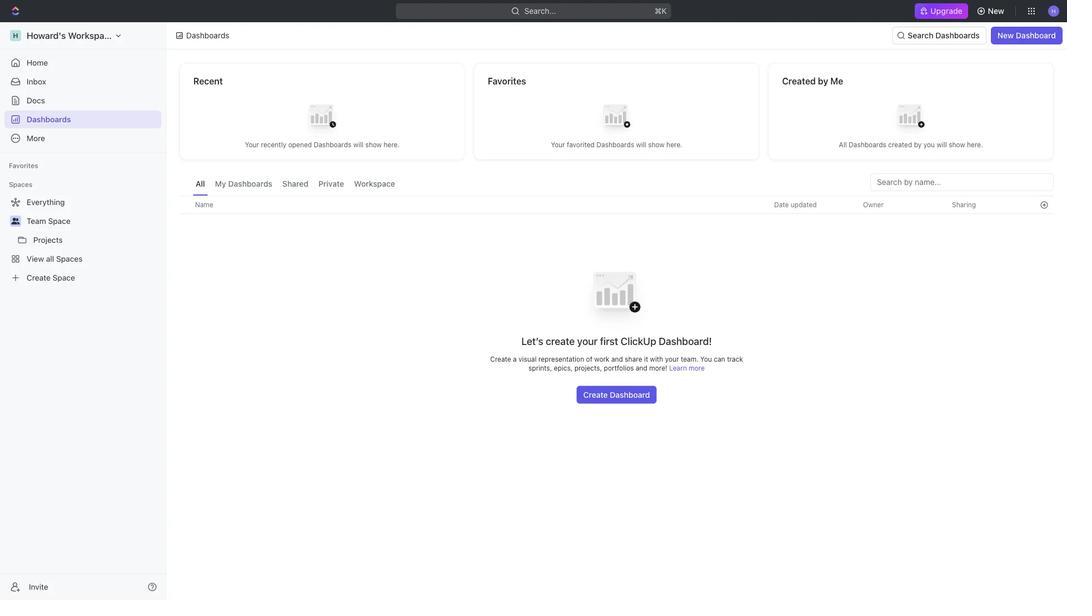 Task type: vqa. For each thing, say whether or not it's contained in the screenshot.
the bottom All
yes



Task type: describe. For each thing, give the bounding box(es) containing it.
sprints,
[[529, 365, 552, 372]]

more
[[689, 365, 705, 372]]

team space link
[[27, 212, 159, 230]]

1 horizontal spatial favorites
[[488, 76, 526, 86]]

search
[[908, 31, 934, 40]]

user group image
[[11, 218, 20, 225]]

workspace inside button
[[354, 179, 395, 188]]

me
[[831, 76, 844, 86]]

recent
[[193, 76, 223, 86]]

1 vertical spatial by
[[914, 141, 922, 149]]

it
[[644, 356, 648, 363]]

can
[[714, 356, 725, 363]]

team
[[27, 217, 46, 226]]

1 vertical spatial and
[[636, 365, 648, 372]]

create dashboard
[[584, 390, 650, 400]]

shared button
[[280, 173, 311, 196]]

portfolios
[[604, 365, 634, 372]]

more
[[27, 134, 45, 143]]

representation
[[539, 356, 584, 363]]

all dashboards created by you will show here.
[[839, 141, 983, 149]]

create a visual representation of work and share it with your team. you can track sprints, epics, projects, portfolios and more!
[[490, 356, 743, 372]]

dashboards inside dashboards link
[[27, 115, 71, 124]]

of
[[586, 356, 593, 363]]

projects
[[33, 235, 63, 245]]

tree inside sidebar navigation
[[4, 193, 161, 287]]

sharing
[[952, 201, 976, 209]]

favorites button
[[4, 159, 43, 172]]

let's
[[522, 336, 544, 348]]

create
[[546, 336, 575, 348]]

h inside sidebar navigation
[[13, 32, 18, 39]]

owner
[[863, 201, 884, 209]]

your recently opened dashboards will show here.
[[245, 141, 400, 149]]

updated
[[791, 201, 817, 209]]

created
[[782, 76, 816, 86]]

private button
[[316, 173, 347, 196]]

no favorited dashboards image
[[595, 96, 639, 140]]

new for new
[[988, 6, 1005, 16]]

3 show from the left
[[949, 141, 966, 149]]

view all spaces
[[27, 254, 83, 264]]

docs
[[27, 96, 45, 105]]

shared
[[282, 179, 309, 188]]

new for new dashboard
[[998, 31, 1014, 40]]

create space
[[27, 273, 75, 282]]

view all spaces link
[[4, 250, 159, 268]]

0 vertical spatial by
[[818, 76, 829, 86]]

projects link
[[33, 231, 159, 249]]

created by me
[[782, 76, 844, 86]]

your favorited dashboards will show here.
[[551, 141, 683, 149]]

1 show from the left
[[366, 141, 382, 149]]

space for team space
[[48, 217, 71, 226]]

inbox link
[[4, 73, 161, 91]]

tab list containing all
[[193, 173, 398, 196]]

create for create space
[[27, 273, 51, 282]]

spaces inside tree
[[56, 254, 83, 264]]

2 show from the left
[[648, 141, 665, 149]]

all for all
[[196, 179, 205, 188]]

howard's workspace
[[27, 30, 114, 41]]

howard's workspace, , element
[[10, 30, 21, 41]]

my dashboards
[[215, 179, 272, 188]]

no recent dashboards image
[[300, 96, 345, 140]]

dashboard for create dashboard
[[610, 390, 650, 400]]

2 will from the left
[[636, 141, 647, 149]]

dashboards up recent
[[186, 31, 229, 40]]

work
[[595, 356, 610, 363]]

0 vertical spatial spaces
[[9, 181, 32, 188]]

dashboard for new dashboard
[[1016, 31, 1056, 40]]

sidebar navigation
[[0, 22, 168, 600]]

favorites inside button
[[9, 162, 38, 170]]

3 here. from the left
[[967, 141, 983, 149]]

create for create a visual representation of work and share it with your team. you can track sprints, epics, projects, portfolios and more!
[[490, 356, 511, 363]]

0 horizontal spatial and
[[612, 356, 623, 363]]

your for favorites
[[551, 141, 565, 149]]

create dashboard button
[[577, 386, 657, 404]]

your inside create a visual representation of work and share it with your team. you can track sprints, epics, projects, portfolios and more!
[[665, 356, 679, 363]]

everything link
[[4, 193, 159, 211]]

recently
[[261, 141, 287, 149]]

dashboards left created
[[849, 141, 887, 149]]



Task type: locate. For each thing, give the bounding box(es) containing it.
and up portfolios
[[612, 356, 623, 363]]

0 horizontal spatial by
[[818, 76, 829, 86]]

a
[[513, 356, 517, 363]]

home link
[[4, 54, 161, 72]]

let's create your first clickup dashboard! row
[[180, 257, 1054, 404]]

0 horizontal spatial create
[[27, 273, 51, 282]]

1 horizontal spatial dashboard
[[1016, 31, 1056, 40]]

0 horizontal spatial will
[[353, 141, 364, 149]]

home
[[27, 58, 48, 67]]

tree containing everything
[[4, 193, 161, 287]]

1 horizontal spatial here.
[[667, 141, 683, 149]]

1 horizontal spatial will
[[636, 141, 647, 149]]

new dashboard button
[[991, 27, 1063, 44]]

by
[[818, 76, 829, 86], [914, 141, 922, 149]]

more button
[[4, 130, 161, 147]]

1 vertical spatial your
[[665, 356, 679, 363]]

your up of
[[577, 336, 598, 348]]

created
[[889, 141, 913, 149]]

your left favorited
[[551, 141, 565, 149]]

⌘k
[[655, 6, 667, 16]]

show
[[366, 141, 382, 149], [648, 141, 665, 149], [949, 141, 966, 149]]

0 horizontal spatial dashboard
[[610, 390, 650, 400]]

epics,
[[554, 365, 573, 372]]

0 vertical spatial h
[[1052, 8, 1056, 14]]

will down no favorited dashboards image
[[636, 141, 647, 149]]

space for create space
[[53, 273, 75, 282]]

search...
[[525, 6, 556, 16]]

0 vertical spatial dashboard
[[1016, 31, 1056, 40]]

create inside button
[[584, 390, 608, 400]]

space
[[48, 217, 71, 226], [53, 273, 75, 282]]

0 vertical spatial workspace
[[68, 30, 114, 41]]

dashboard
[[1016, 31, 1056, 40], [610, 390, 650, 400]]

0 horizontal spatial show
[[366, 141, 382, 149]]

learn
[[670, 365, 687, 372]]

new dashboard
[[998, 31, 1056, 40]]

learn more link
[[670, 365, 705, 372]]

team.
[[681, 356, 699, 363]]

name
[[195, 201, 213, 209]]

2 vertical spatial create
[[584, 390, 608, 400]]

0 horizontal spatial your
[[577, 336, 598, 348]]

h
[[1052, 8, 1056, 14], [13, 32, 18, 39]]

1 horizontal spatial create
[[490, 356, 511, 363]]

1 vertical spatial workspace
[[354, 179, 395, 188]]

everything
[[27, 198, 65, 207]]

1 vertical spatial favorites
[[9, 162, 38, 170]]

0 horizontal spatial workspace
[[68, 30, 114, 41]]

will
[[353, 141, 364, 149], [636, 141, 647, 149], [937, 141, 947, 149]]

2 horizontal spatial will
[[937, 141, 947, 149]]

create inside create a visual representation of work and share it with your team. you can track sprints, epics, projects, portfolios and more!
[[490, 356, 511, 363]]

your
[[245, 141, 259, 149], [551, 141, 565, 149]]

0 horizontal spatial your
[[245, 141, 259, 149]]

1 horizontal spatial and
[[636, 365, 648, 372]]

let's create your first clickup dashboard! table
[[180, 196, 1054, 404]]

dashboard!
[[659, 336, 712, 348]]

1 vertical spatial all
[[196, 179, 205, 188]]

create space link
[[4, 269, 159, 287]]

1 vertical spatial h
[[13, 32, 18, 39]]

will up workspace button at the left top of the page
[[353, 141, 364, 149]]

dashboards inside my dashboards button
[[228, 179, 272, 188]]

1 will from the left
[[353, 141, 364, 149]]

with
[[650, 356, 663, 363]]

search dashboards button
[[893, 27, 987, 44]]

1 vertical spatial dashboard
[[610, 390, 650, 400]]

0 horizontal spatial favorites
[[9, 162, 38, 170]]

dashboards down 'no recent dashboards' image
[[314, 141, 352, 149]]

inbox
[[27, 77, 46, 86]]

0 vertical spatial all
[[839, 141, 847, 149]]

by left you
[[914, 141, 922, 149]]

by left the me
[[818, 76, 829, 86]]

h up new dashboard
[[1052, 8, 1056, 14]]

0 horizontal spatial here.
[[384, 141, 400, 149]]

clickup
[[621, 336, 657, 348]]

create inside tree
[[27, 273, 51, 282]]

workspace inside sidebar navigation
[[68, 30, 114, 41]]

dashboards right 'my'
[[228, 179, 272, 188]]

no data image
[[582, 257, 652, 335]]

2 your from the left
[[551, 141, 565, 149]]

space up the projects
[[48, 217, 71, 226]]

your up learn
[[665, 356, 679, 363]]

spaces
[[9, 181, 32, 188], [56, 254, 83, 264]]

your left recently
[[245, 141, 259, 149]]

workspace right private
[[354, 179, 395, 188]]

you
[[701, 356, 712, 363]]

0 vertical spatial space
[[48, 217, 71, 226]]

1 here. from the left
[[384, 141, 400, 149]]

2 horizontal spatial create
[[584, 390, 608, 400]]

upgrade
[[931, 6, 963, 16]]

create left a
[[490, 356, 511, 363]]

and down it
[[636, 365, 648, 372]]

0 vertical spatial new
[[988, 6, 1005, 16]]

team space
[[27, 217, 71, 226]]

new
[[988, 6, 1005, 16], [998, 31, 1014, 40]]

projects,
[[575, 365, 602, 372]]

dashboards inside search dashboards button
[[936, 31, 980, 40]]

my dashboards button
[[212, 173, 275, 196]]

dashboards up more
[[27, 115, 71, 124]]

dashboard down portfolios
[[610, 390, 650, 400]]

private
[[319, 179, 344, 188]]

new button
[[973, 2, 1011, 20]]

workspace button
[[351, 173, 398, 196]]

howard's
[[27, 30, 66, 41]]

search dashboards
[[908, 31, 980, 40]]

1 horizontal spatial h
[[1052, 8, 1056, 14]]

all button
[[193, 173, 208, 196]]

h left howard's
[[13, 32, 18, 39]]

date updated
[[775, 201, 817, 209]]

invite
[[29, 583, 48, 592]]

learn more
[[670, 365, 705, 372]]

dashboards link
[[4, 111, 161, 128]]

1 vertical spatial create
[[490, 356, 511, 363]]

date updated button
[[768, 196, 824, 214]]

and
[[612, 356, 623, 363], [636, 365, 648, 372]]

0 vertical spatial create
[[27, 273, 51, 282]]

2 horizontal spatial show
[[949, 141, 966, 149]]

track
[[727, 356, 743, 363]]

all for all dashboards created by you will show here.
[[839, 141, 847, 149]]

spaces right all
[[56, 254, 83, 264]]

2 horizontal spatial here.
[[967, 141, 983, 149]]

workspace up home link
[[68, 30, 114, 41]]

first
[[600, 336, 618, 348]]

no created by me dashboards image
[[889, 96, 934, 140]]

upgrade link
[[915, 3, 968, 19]]

2 here. from the left
[[667, 141, 683, 149]]

1 horizontal spatial show
[[648, 141, 665, 149]]

docs link
[[4, 92, 161, 110]]

0 horizontal spatial spaces
[[9, 181, 32, 188]]

0 vertical spatial favorites
[[488, 76, 526, 86]]

workspace
[[68, 30, 114, 41], [354, 179, 395, 188]]

let's create your first clickup dashboard!
[[522, 336, 712, 348]]

spaces down favorites button at the top left of page
[[9, 181, 32, 188]]

you
[[924, 141, 935, 149]]

dashboards down no favorited dashboards image
[[597, 141, 635, 149]]

1 horizontal spatial your
[[665, 356, 679, 363]]

tree
[[4, 193, 161, 287]]

1 horizontal spatial your
[[551, 141, 565, 149]]

h button
[[1045, 2, 1063, 20]]

1 horizontal spatial workspace
[[354, 179, 395, 188]]

row
[[180, 196, 1054, 214]]

1 horizontal spatial by
[[914, 141, 922, 149]]

dashboard down h dropdown button
[[1016, 31, 1056, 40]]

1 vertical spatial new
[[998, 31, 1014, 40]]

0 vertical spatial and
[[612, 356, 623, 363]]

share
[[625, 356, 642, 363]]

Search by name... text field
[[877, 174, 1048, 191]]

0 horizontal spatial h
[[13, 32, 18, 39]]

will right you
[[937, 141, 947, 149]]

all
[[839, 141, 847, 149], [196, 179, 205, 188]]

space down view all spaces
[[53, 273, 75, 282]]

more!
[[650, 365, 668, 372]]

new up new dashboard
[[988, 6, 1005, 16]]

all
[[46, 254, 54, 264]]

date
[[775, 201, 789, 209]]

opened
[[288, 141, 312, 149]]

all inside button
[[196, 179, 205, 188]]

tab list
[[193, 173, 398, 196]]

my
[[215, 179, 226, 188]]

1 your from the left
[[245, 141, 259, 149]]

create down projects,
[[584, 390, 608, 400]]

create
[[27, 273, 51, 282], [490, 356, 511, 363], [584, 390, 608, 400]]

3 will from the left
[[937, 141, 947, 149]]

your
[[577, 336, 598, 348], [665, 356, 679, 363]]

1 horizontal spatial spaces
[[56, 254, 83, 264]]

create down view
[[27, 273, 51, 282]]

dashboard inside row
[[610, 390, 650, 400]]

view
[[27, 254, 44, 264]]

here.
[[384, 141, 400, 149], [667, 141, 683, 149], [967, 141, 983, 149]]

0 horizontal spatial all
[[196, 179, 205, 188]]

0 vertical spatial your
[[577, 336, 598, 348]]

row containing name
[[180, 196, 1054, 214]]

dashboards down upgrade
[[936, 31, 980, 40]]

visual
[[519, 356, 537, 363]]

1 vertical spatial space
[[53, 273, 75, 282]]

1 horizontal spatial all
[[839, 141, 847, 149]]

h inside dropdown button
[[1052, 8, 1056, 14]]

dashboards
[[186, 31, 229, 40], [936, 31, 980, 40], [27, 115, 71, 124], [314, 141, 352, 149], [597, 141, 635, 149], [849, 141, 887, 149], [228, 179, 272, 188]]

create for create dashboard
[[584, 390, 608, 400]]

1 vertical spatial spaces
[[56, 254, 83, 264]]

new down new button
[[998, 31, 1014, 40]]

your for recent
[[245, 141, 259, 149]]

favorited
[[567, 141, 595, 149]]



